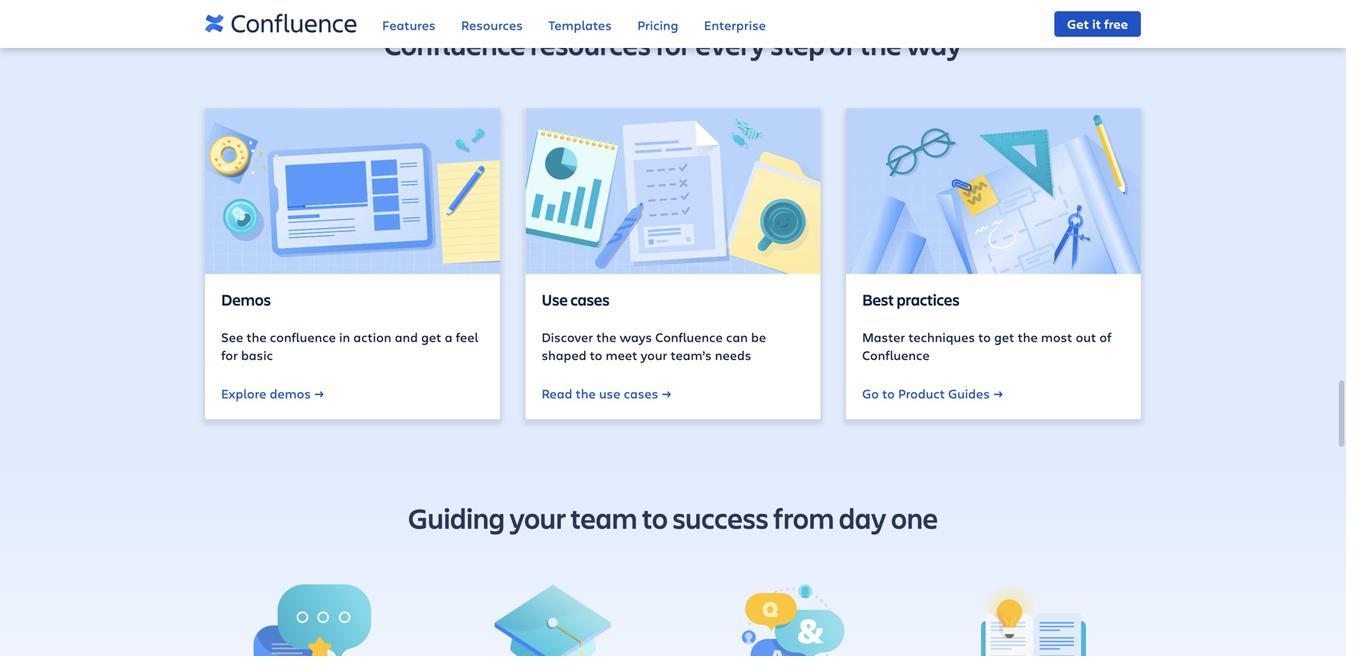 Task type: describe. For each thing, give the bounding box(es) containing it.
team's
[[670, 347, 712, 364]]

see the confluence in action and get a feel for basic
[[221, 329, 478, 364]]

enterprise
[[704, 16, 766, 34]]

be
[[751, 329, 766, 346]]

enterprise link
[[704, 6, 766, 47]]

features link
[[382, 6, 435, 47]]

to right "team"
[[642, 499, 668, 537]]

team
[[571, 499, 637, 537]]

to inside "link"
[[882, 385, 895, 402]]

feel
[[456, 329, 478, 346]]

shaped
[[542, 347, 586, 364]]

resources
[[530, 25, 651, 63]]

product
[[898, 385, 945, 402]]

best practices
[[862, 289, 960, 311]]

confluence logo image
[[205, 5, 357, 43]]

illustrated question and answer bubbles image
[[673, 585, 913, 657]]

confluence
[[270, 329, 336, 346]]

get inside the see the confluence in action and get a feel for basic
[[421, 329, 441, 346]]

demos image
[[205, 109, 500, 274]]

to inside master techniques to get the most out of confluence
[[978, 329, 991, 346]]

discover the ways confluence can be shaped to meet your team's needs
[[542, 329, 766, 364]]

basic
[[241, 347, 273, 364]]

features
[[382, 16, 435, 34]]

get
[[1067, 15, 1089, 32]]

confluence resources for every step of the way
[[384, 25, 962, 63]]

every
[[695, 25, 766, 63]]

read the use cases link
[[542, 384, 671, 404]]

get it free
[[1067, 15, 1128, 32]]

an illustrated, open book full of text content, with a yellow light bulb floating above image
[[913, 585, 1154, 657]]

demos
[[221, 289, 271, 311]]

0 vertical spatial of
[[829, 25, 855, 63]]

use cases image
[[526, 109, 820, 274]]

master
[[862, 329, 905, 346]]

and
[[395, 329, 418, 346]]

pricing link
[[637, 6, 678, 47]]

demos
[[270, 385, 311, 402]]

resources
[[461, 16, 523, 34]]

the for read the use cases
[[576, 385, 596, 402]]

the for discover the ways confluence can be shaped to meet your team's needs
[[596, 329, 616, 346]]

to inside discover the ways confluence can be shaped to meet your team's needs
[[590, 347, 602, 364]]

best practices image
[[846, 109, 1141, 274]]

it
[[1092, 15, 1101, 32]]

resources link
[[461, 6, 523, 47]]

use
[[542, 289, 568, 311]]

use
[[599, 385, 620, 402]]

step
[[770, 25, 825, 63]]

see
[[221, 329, 243, 346]]

illustrated speech bubbles with a yellow star image
[[192, 585, 433, 657]]

go to product guides
[[862, 385, 990, 402]]

0 horizontal spatial confluence
[[384, 25, 526, 63]]

the for see the confluence in action and get a feel for basic
[[246, 329, 267, 346]]

confluence inside master techniques to get the most out of confluence
[[862, 347, 930, 364]]

for inside the see the confluence in action and get a feel for basic
[[221, 347, 238, 364]]



Task type: locate. For each thing, give the bounding box(es) containing it.
1 horizontal spatial get
[[994, 329, 1014, 346]]

go to product guides link
[[862, 384, 1003, 404]]

0 horizontal spatial of
[[829, 25, 855, 63]]

the
[[860, 25, 902, 63], [246, 329, 267, 346], [596, 329, 616, 346], [1018, 329, 1038, 346], [576, 385, 596, 402]]

get it free link
[[1054, 11, 1141, 37]]

of inside master techniques to get the most out of confluence
[[1099, 329, 1111, 346]]

meet
[[606, 347, 637, 364]]

of right out
[[1099, 329, 1111, 346]]

1 horizontal spatial your
[[641, 347, 667, 364]]

guiding your team to success from day one
[[408, 499, 938, 537]]

free
[[1104, 15, 1128, 32]]

0 vertical spatial your
[[641, 347, 667, 364]]

the inside master techniques to get the most out of confluence
[[1018, 329, 1038, 346]]

1 vertical spatial of
[[1099, 329, 1111, 346]]

ways
[[620, 329, 652, 346]]

in
[[339, 329, 350, 346]]

read
[[542, 385, 572, 402]]

get inside master techniques to get the most out of confluence
[[994, 329, 1014, 346]]

best
[[862, 289, 894, 311]]

guides
[[948, 385, 990, 402]]

1 horizontal spatial for
[[655, 25, 691, 63]]

way
[[906, 25, 962, 63]]

0 horizontal spatial for
[[221, 347, 238, 364]]

1 vertical spatial your
[[510, 499, 566, 537]]

explore demos link
[[221, 384, 324, 404]]

read the use cases
[[542, 385, 658, 402]]

1 horizontal spatial confluence
[[655, 329, 723, 346]]

practices
[[897, 289, 960, 311]]

from
[[773, 499, 834, 537]]

to
[[978, 329, 991, 346], [590, 347, 602, 364], [882, 385, 895, 402], [642, 499, 668, 537]]

the left use
[[576, 385, 596, 402]]

for left every
[[655, 25, 691, 63]]

your down ways on the bottom
[[641, 347, 667, 364]]

guiding
[[408, 499, 505, 537]]

your inside discover the ways confluence can be shaped to meet your team's needs
[[641, 347, 667, 364]]

the left way
[[860, 25, 902, 63]]

1 vertical spatial for
[[221, 347, 238, 364]]

of right step
[[829, 25, 855, 63]]

use cases
[[542, 289, 610, 311]]

the up basic
[[246, 329, 267, 346]]

master techniques to get the most out of confluence
[[862, 329, 1111, 364]]

templates
[[548, 16, 612, 34]]

the inside discover the ways confluence can be shaped to meet your team's needs
[[596, 329, 616, 346]]

2 horizontal spatial confluence
[[862, 347, 930, 364]]

the inside the see the confluence in action and get a feel for basic
[[246, 329, 267, 346]]

needs
[[715, 347, 751, 364]]

get left most
[[994, 329, 1014, 346]]

a
[[445, 329, 452, 346]]

to right the go at the right of the page
[[882, 385, 895, 402]]

to left meet
[[590, 347, 602, 364]]

one
[[891, 499, 938, 537]]

explore demos
[[221, 385, 311, 402]]

confluence inside discover the ways confluence can be shaped to meet your team's needs
[[655, 329, 723, 346]]

0 horizontal spatial get
[[421, 329, 441, 346]]

0 vertical spatial for
[[655, 25, 691, 63]]

for down see
[[221, 347, 238, 364]]

can
[[726, 329, 748, 346]]

get left a
[[421, 329, 441, 346]]

for
[[655, 25, 691, 63], [221, 347, 238, 364]]

0 horizontal spatial cases
[[570, 289, 610, 311]]

out
[[1076, 329, 1096, 346]]

cases
[[570, 289, 610, 311], [624, 385, 658, 402]]

1 horizontal spatial of
[[1099, 329, 1111, 346]]

most
[[1041, 329, 1072, 346]]

the up meet
[[596, 329, 616, 346]]

action
[[353, 329, 391, 346]]

day
[[839, 499, 886, 537]]

2 get from the left
[[994, 329, 1014, 346]]

discover
[[542, 329, 593, 346]]

your left "team"
[[510, 499, 566, 537]]

0 vertical spatial cases
[[570, 289, 610, 311]]

confluence
[[384, 25, 526, 63], [655, 329, 723, 346], [862, 347, 930, 364]]

techniques
[[908, 329, 975, 346]]

illustrated purple graduation cap with a yellow tastle image
[[433, 585, 673, 657]]

of
[[829, 25, 855, 63], [1099, 329, 1111, 346]]

pricing
[[637, 16, 678, 34]]

go
[[862, 385, 879, 402]]

the left most
[[1018, 329, 1038, 346]]

1 get from the left
[[421, 329, 441, 346]]

your
[[641, 347, 667, 364], [510, 499, 566, 537]]

explore
[[221, 385, 266, 402]]

1 vertical spatial cases
[[624, 385, 658, 402]]

1 horizontal spatial cases
[[624, 385, 658, 402]]

success
[[673, 499, 768, 537]]

0 horizontal spatial your
[[510, 499, 566, 537]]

templates link
[[548, 6, 612, 47]]

to right techniques
[[978, 329, 991, 346]]

get
[[421, 329, 441, 346], [994, 329, 1014, 346]]



Task type: vqa. For each thing, say whether or not it's contained in the screenshot.
TO inside the discover the ways confluence can be shaped to meet your team's needs
yes



